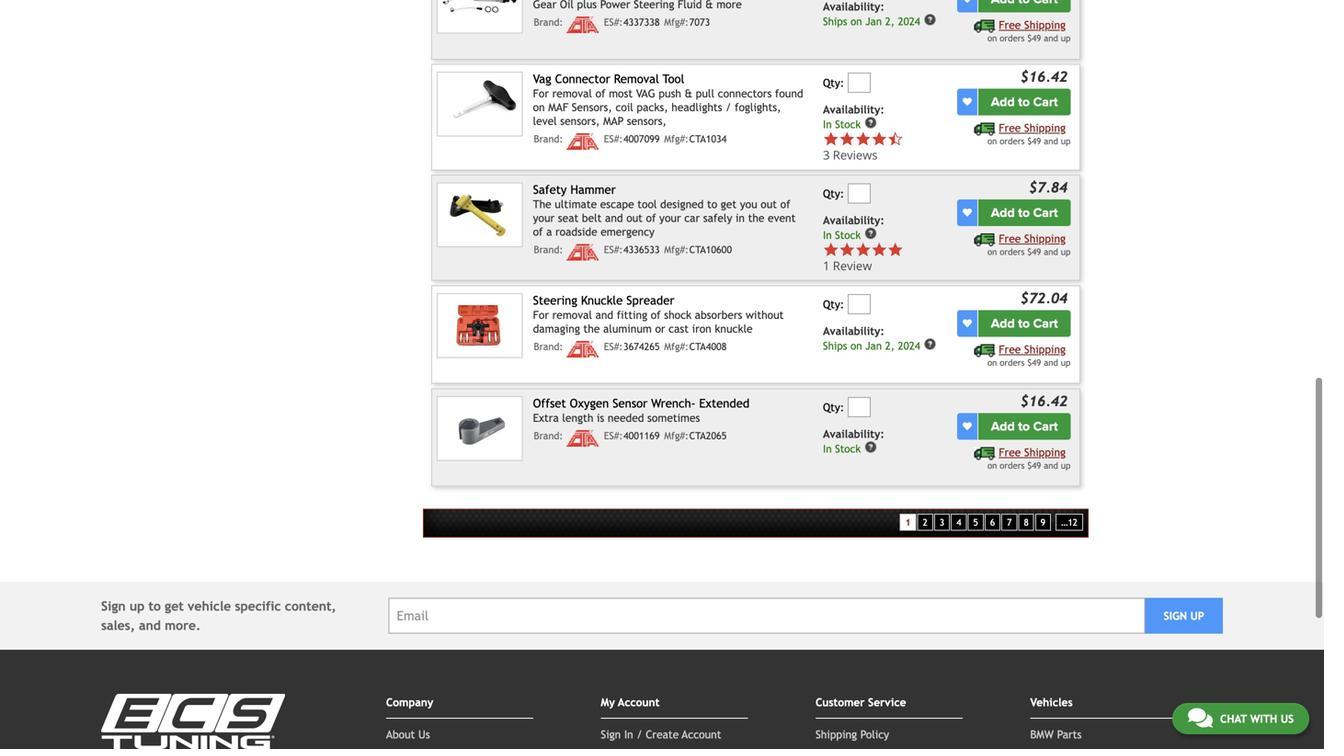 Task type: locate. For each thing, give the bounding box(es) containing it.
2 jan from the top
[[865, 340, 882, 352]]

mfg#: left 7073
[[664, 17, 689, 28]]

1 3 reviews link from the top
[[823, 131, 954, 163]]

2 cart from the top
[[1033, 205, 1058, 221]]

1 horizontal spatial account
[[682, 728, 721, 741]]

to inside sign up to get vehicle specific content, sales, and more.
[[148, 599, 161, 614]]

free shipping image
[[974, 20, 996, 32], [974, 344, 996, 357]]

question sign image right availability: ships on jan 2, 2024 at right
[[924, 338, 937, 351]]

2 $49 from the top
[[1027, 136, 1041, 146]]

2024
[[898, 15, 920, 28], [898, 340, 920, 352]]

1 for 1 review
[[823, 257, 830, 274]]

1 add to wish list image from the top
[[963, 208, 972, 217]]

es#4007099 - cta1034 - vag connector removal tool - for removal of most vag push & pull connectors found on maf sensors, coil packs, headlights / foglights, level sensors, map sensors, - cta tools - audi volkswagen porsche image
[[437, 72, 523, 137]]

1 vertical spatial removal
[[552, 309, 592, 322]]

3 free from the top
[[999, 232, 1021, 245]]

brand: down a
[[534, 244, 563, 256]]

2 add from the top
[[991, 205, 1015, 221]]

availability: for question sign image related to availability: in stock
[[823, 214, 884, 227]]

in for question sign icon to the bottom
[[823, 443, 832, 455]]

qty: for steering knuckle spreader
[[823, 298, 844, 311]]

None text field
[[848, 73, 871, 93], [848, 294, 871, 314], [848, 73, 871, 93], [848, 294, 871, 314]]

sign for sign in / create account
[[601, 728, 621, 741]]

up
[[1061, 33, 1071, 43], [1061, 136, 1071, 146], [1061, 247, 1071, 257], [1061, 358, 1071, 368], [1061, 460, 1071, 471], [130, 599, 145, 614], [1191, 610, 1204, 622]]

cta tools - corporate logo image down sensors,
[[566, 134, 600, 150]]

add to wish list image for $16.42
[[963, 422, 972, 431]]

3 brand: from the top
[[534, 244, 563, 256]]

qty: down 3 reviews
[[823, 187, 844, 200]]

sensors,
[[560, 115, 600, 128], [627, 115, 667, 128]]

1 cart from the top
[[1033, 94, 1058, 110]]

or
[[655, 322, 665, 335]]

2 for from the top
[[533, 309, 549, 322]]

3 add to cart from the top
[[991, 316, 1058, 331]]

5 orders from the top
[[1000, 460, 1025, 471]]

bmw parts
[[1030, 728, 1082, 741]]

1 horizontal spatial your
[[659, 212, 681, 225]]

ships
[[823, 15, 847, 28], [823, 340, 847, 352]]

account right my
[[618, 696, 660, 709]]

1 stock from the top
[[835, 118, 861, 131]]

2 availability: from the top
[[823, 214, 884, 227]]

length
[[562, 412, 593, 425]]

half star image
[[887, 131, 903, 147]]

get
[[721, 198, 737, 211], [165, 599, 184, 614]]

1 for from the top
[[533, 87, 549, 100]]

star image
[[823, 131, 839, 147], [839, 131, 855, 147], [855, 131, 871, 147], [871, 131, 887, 147], [871, 242, 887, 258]]

out
[[761, 198, 777, 211], [626, 212, 643, 225]]

es#: 4336533 mfg#: cta10600
[[604, 244, 732, 256]]

1 removal from the top
[[552, 87, 592, 100]]

2 availability: in stock from the top
[[823, 214, 884, 241]]

mfg#:
[[664, 17, 689, 28], [664, 134, 689, 145], [664, 244, 689, 256], [664, 341, 689, 353], [664, 431, 689, 442]]

0 vertical spatial 2,
[[885, 15, 895, 28]]

0 vertical spatial for
[[533, 87, 549, 100]]

3 $49 from the top
[[1027, 247, 1041, 257]]

None text field
[[848, 183, 871, 204], [848, 397, 871, 417], [848, 183, 871, 204], [848, 397, 871, 417]]

4 add to cart button from the top
[[978, 413, 1071, 440]]

4 cta tools - corporate logo image from the top
[[566, 341, 600, 358]]

1 free shipping image from the top
[[974, 20, 996, 32]]

add to cart button for safety hammer
[[978, 199, 1071, 226]]

2 removal from the top
[[552, 309, 592, 322]]

bmw parts link
[[1030, 728, 1082, 741]]

of
[[595, 87, 605, 100], [780, 198, 790, 211], [646, 212, 656, 225], [533, 225, 543, 238], [651, 309, 661, 322]]

question sign image
[[864, 227, 877, 240], [924, 338, 937, 351]]

1 horizontal spatial the
[[748, 212, 765, 225]]

your down the
[[533, 212, 555, 225]]

add to wish list image
[[963, 208, 972, 217], [963, 422, 972, 431]]

sign for sign up to get vehicle specific content, sales, and more.
[[101, 599, 126, 614]]

brand:
[[534, 17, 563, 28], [534, 134, 563, 145], [534, 244, 563, 256], [534, 341, 563, 353], [534, 431, 563, 442]]

0 horizontal spatial get
[[165, 599, 184, 614]]

removal up damaging
[[552, 309, 592, 322]]

your down designed
[[659, 212, 681, 225]]

most
[[609, 87, 633, 100]]

in for question sign image related to availability: in stock
[[823, 229, 832, 241]]

2 horizontal spatial sign
[[1164, 610, 1187, 622]]

and inside safety hammer the ultimate escape tool designed to get you out of your seat belt and out of your car safely in the event of a roadside emergency
[[605, 212, 623, 225]]

mfg#: for safety hammer
[[664, 244, 689, 256]]

1 free from the top
[[999, 18, 1021, 31]]

0 vertical spatial jan
[[865, 15, 882, 28]]

3 add to cart button from the top
[[978, 310, 1071, 337]]

1 vertical spatial stock
[[835, 229, 861, 241]]

mfg#: down cast
[[664, 341, 689, 353]]

us
[[1281, 713, 1294, 726], [418, 728, 430, 741]]

1 vertical spatial out
[[626, 212, 643, 225]]

tool
[[663, 72, 685, 86]]

availability: inside availability: ships on jan 2, 2024
[[823, 324, 884, 337]]

7
[[1007, 517, 1012, 528]]

4 es#: from the top
[[604, 341, 623, 353]]

question sign image up review
[[864, 227, 877, 240]]

7 link
[[1002, 514, 1017, 531]]

of up or
[[651, 309, 661, 322]]

of up sensors,
[[595, 87, 605, 100]]

1 star image from the left
[[823, 242, 839, 258]]

absorbers
[[695, 309, 742, 322]]

brand: for vag
[[534, 134, 563, 145]]

orders for offset oxygen sensor wrench- extended
[[1000, 460, 1025, 471]]

1 vertical spatial free shipping image
[[974, 233, 996, 246]]

2 vertical spatial stock
[[835, 443, 861, 455]]

es#3674265 - cta4008 - steering knuckle spreader - for removal and fitting of shock absorbers without damaging the aluminum or cast iron knuckle - cta tools - audi bmw volkswagen mercedes benz mini porsche image
[[437, 293, 523, 358]]

2 add to wish list image from the top
[[963, 422, 972, 431]]

5 $49 from the top
[[1027, 460, 1041, 471]]

steering knuckle spreader for removal and fitting of shock absorbers without damaging the aluminum or cast iron knuckle
[[533, 293, 784, 335]]

3 left the reviews
[[823, 147, 830, 163]]

0 vertical spatial question sign image
[[864, 227, 877, 240]]

0 vertical spatial 3
[[823, 147, 830, 163]]

0 horizontal spatial your
[[533, 212, 555, 225]]

1 left review
[[823, 257, 830, 274]]

5 mfg#: from the top
[[664, 431, 689, 442]]

brand: down the level
[[534, 134, 563, 145]]

1 link
[[900, 514, 916, 531]]

5
[[973, 517, 978, 528]]

the
[[748, 212, 765, 225], [583, 322, 600, 335]]

2 star image from the left
[[839, 242, 855, 258]]

4 free from the top
[[999, 343, 1021, 356]]

es#: down the map
[[604, 134, 623, 145]]

1 availability: from the top
[[823, 103, 884, 116]]

cta tools - corporate logo image down length
[[566, 431, 600, 447]]

1 horizontal spatial 3
[[940, 517, 945, 528]]

tool
[[637, 198, 657, 211]]

1 add to wish list image from the top
[[963, 0, 972, 4]]

1 horizontal spatial /
[[726, 101, 731, 114]]

for down steering
[[533, 309, 549, 322]]

cta tools - corporate logo image for oxygen
[[566, 431, 600, 447]]

company
[[386, 696, 433, 709]]

star image
[[823, 242, 839, 258], [839, 242, 855, 258], [855, 242, 871, 258], [887, 242, 903, 258]]

0 vertical spatial free shipping image
[[974, 20, 996, 32]]

seat
[[558, 212, 579, 225]]

2024 inside availability: ships on jan 2, 2024
[[898, 340, 920, 352]]

0 vertical spatial ships
[[823, 15, 847, 28]]

1 vertical spatial 1
[[905, 517, 911, 528]]

es#: down emergency on the top left of the page
[[604, 244, 623, 256]]

specific
[[235, 599, 281, 614]]

0 horizontal spatial question sign image
[[864, 227, 877, 240]]

removal inside steering knuckle spreader for removal and fitting of shock absorbers without damaging the aluminum or cast iron knuckle
[[552, 309, 592, 322]]

us right "about"
[[418, 728, 430, 741]]

get up more.
[[165, 599, 184, 614]]

the down you
[[748, 212, 765, 225]]

cta tools - corporate logo image down roadside
[[566, 244, 600, 261]]

sensors, down sensors,
[[560, 115, 600, 128]]

qty: right the found
[[823, 76, 844, 89]]

2 orders from the top
[[1000, 136, 1025, 146]]

1 1 review link from the top
[[823, 242, 954, 274]]

the inside steering knuckle spreader for removal and fitting of shock absorbers without damaging the aluminum or cast iron knuckle
[[583, 322, 600, 335]]

mfg#: left 'cta1034'
[[664, 134, 689, 145]]

0 vertical spatial 1
[[823, 257, 830, 274]]

1 cta tools - corporate logo image from the top
[[566, 17, 600, 33]]

0 vertical spatial add to wish list image
[[963, 208, 972, 217]]

1 review link for question sign image related to availability: in stock
[[823, 242, 954, 274]]

qty: down availability: ships on jan 2, 2024 at right
[[823, 401, 844, 414]]

1 horizontal spatial sensors,
[[627, 115, 667, 128]]

2 es#: from the top
[[604, 134, 623, 145]]

2 mfg#: from the top
[[664, 134, 689, 145]]

2 vertical spatial free shipping image
[[974, 447, 996, 460]]

ships inside availability: ships on jan 2, 2024
[[823, 340, 847, 352]]

add to cart
[[991, 94, 1058, 110], [991, 205, 1058, 221], [991, 316, 1058, 331], [991, 419, 1058, 434]]

account right the create
[[682, 728, 721, 741]]

more.
[[165, 618, 201, 633]]

1 horizontal spatial question sign image
[[924, 338, 937, 351]]

level
[[533, 115, 557, 128]]

4 cart from the top
[[1033, 419, 1058, 434]]

cart
[[1033, 94, 1058, 110], [1033, 205, 1058, 221], [1033, 316, 1058, 331], [1033, 419, 1058, 434]]

add for offset oxygen sensor wrench- extended
[[991, 419, 1015, 434]]

2 cta tools - corporate logo image from the top
[[566, 134, 600, 150]]

brand: down extra
[[534, 431, 563, 442]]

1 vertical spatial us
[[418, 728, 430, 741]]

5 free shipping on orders $49 and up from the top
[[988, 446, 1071, 471]]

my account
[[601, 696, 660, 709]]

5 brand: from the top
[[534, 431, 563, 442]]

es#4337338 - 7073 - extraction and filling pump - with extra hose - great for removing & filling brake fluid, anti-freeze, gear oil plus power steering fluid & more - cta tools - audi bmw volkswagen mercedes benz mini porsche image
[[437, 0, 523, 34]]

es#: down needed
[[604, 431, 623, 442]]

stock
[[835, 118, 861, 131], [835, 229, 861, 241], [835, 443, 861, 455]]

for down vag
[[533, 87, 549, 100]]

free shipping on orders $49 and up for vag connector removal tool
[[988, 121, 1071, 146]]

3 right 2
[[940, 517, 945, 528]]

$16.42
[[1021, 68, 1068, 85], [1021, 393, 1068, 409]]

4 brand: from the top
[[534, 341, 563, 353]]

1 vertical spatial question sign image
[[924, 338, 937, 351]]

1 vertical spatial jan
[[865, 340, 882, 352]]

1 vertical spatial 3
[[940, 517, 945, 528]]

qty: down 1 review
[[823, 298, 844, 311]]

removal inside vag connector removal tool for removal of most vag push & pull connectors found on maf sensors, coil packs, headlights / foglights, level sensors, map sensors,
[[552, 87, 592, 100]]

car
[[684, 212, 700, 225]]

cta tools - corporate logo image down damaging
[[566, 341, 600, 358]]

create
[[646, 728, 679, 741]]

0 vertical spatial $16.42
[[1021, 68, 1068, 85]]

2 free shipping image from the top
[[974, 233, 996, 246]]

availability: for question sign icon to the middle
[[823, 103, 884, 116]]

sign in / create account link
[[601, 728, 721, 741]]

1 horizontal spatial sign
[[601, 728, 621, 741]]

out up the event on the right of the page
[[761, 198, 777, 211]]

0 horizontal spatial 3
[[823, 147, 830, 163]]

2 vertical spatial add to wish list image
[[963, 319, 972, 328]]

3 availability: from the top
[[823, 324, 884, 337]]

4 star image from the left
[[887, 242, 903, 258]]

of inside steering knuckle spreader for removal and fitting of shock absorbers without damaging the aluminum or cast iron knuckle
[[651, 309, 661, 322]]

0 vertical spatial get
[[721, 198, 737, 211]]

0 vertical spatial add to wish list image
[[963, 0, 972, 4]]

question sign image for availability: ships on jan 2, 2024
[[924, 338, 937, 351]]

2 ships from the top
[[823, 340, 847, 352]]

3 es#: from the top
[[604, 244, 623, 256]]

1 vertical spatial $16.42
[[1021, 393, 1068, 409]]

es#: 3674265 mfg#: cta4008
[[604, 341, 727, 353]]

cta tools - corporate logo image up connector at the left top of the page
[[566, 17, 600, 33]]

a
[[546, 225, 552, 238]]

us right with
[[1281, 713, 1294, 726]]

to for steering knuckle spreader
[[1018, 316, 1030, 331]]

3 cta tools - corporate logo image from the top
[[566, 244, 600, 261]]

ecs tuning image
[[101, 694, 285, 749]]

$49 for vag connector removal tool
[[1027, 136, 1041, 146]]

2 add to wish list image from the top
[[963, 97, 972, 107]]

0 vertical spatial the
[[748, 212, 765, 225]]

designed
[[660, 198, 704, 211]]

of left a
[[533, 225, 543, 238]]

mfg#: down sometimes
[[664, 431, 689, 442]]

3 qty: from the top
[[823, 298, 844, 311]]

4 orders from the top
[[1000, 358, 1025, 368]]

2 free shipping image from the top
[[974, 344, 996, 357]]

1 vertical spatial availability: in stock
[[823, 214, 884, 241]]

1 horizontal spatial 1
[[905, 517, 911, 528]]

0 vertical spatial removal
[[552, 87, 592, 100]]

sign inside sign up to get vehicle specific content, sales, and more.
[[101, 599, 126, 614]]

qty: for safety hammer
[[823, 187, 844, 200]]

sign inside button
[[1164, 610, 1187, 622]]

sensors, down packs,
[[627, 115, 667, 128]]

qty:
[[823, 76, 844, 89], [823, 187, 844, 200], [823, 298, 844, 311], [823, 401, 844, 414]]

1 free shipping image from the top
[[974, 123, 996, 135]]

free for safety hammer
[[999, 232, 1021, 245]]

/ left the create
[[637, 728, 642, 741]]

brand: down damaging
[[534, 341, 563, 353]]

3 free shipping image from the top
[[974, 447, 996, 460]]

1 horizontal spatial get
[[721, 198, 737, 211]]

2 $16.42 from the top
[[1021, 393, 1068, 409]]

vehicles
[[1030, 696, 1073, 709]]

4 add from the top
[[991, 419, 1015, 434]]

es#: down "aluminum"
[[604, 341, 623, 353]]

2 2024 from the top
[[898, 340, 920, 352]]

1 vertical spatial add to wish list image
[[963, 97, 972, 107]]

knuckle
[[581, 293, 623, 307]]

1 sensors, from the left
[[560, 115, 600, 128]]

orders for vag connector removal tool
[[1000, 136, 1025, 146]]

and
[[1044, 33, 1058, 43], [1044, 136, 1058, 146], [605, 212, 623, 225], [1044, 247, 1058, 257], [595, 309, 613, 322], [1044, 358, 1058, 368], [1044, 460, 1058, 471], [139, 618, 161, 633]]

4 availability: from the top
[[823, 427, 884, 440]]

1 vertical spatial /
[[637, 728, 642, 741]]

8 link
[[1018, 514, 1034, 531]]

2 1 review link from the top
[[823, 257, 903, 274]]

1 add from the top
[[991, 94, 1015, 110]]

1 review
[[823, 257, 872, 274]]

add to cart for vag connector removal tool
[[991, 94, 1058, 110]]

brand: up vag
[[534, 17, 563, 28]]

3 orders from the top
[[1000, 247, 1025, 257]]

1 vertical spatial 2,
[[885, 340, 895, 352]]

0 horizontal spatial 1
[[823, 257, 830, 274]]

4 add to cart from the top
[[991, 419, 1058, 434]]

4 qty: from the top
[[823, 401, 844, 414]]

3 reviews
[[823, 147, 878, 163]]

sensor
[[613, 396, 648, 410]]

2 qty: from the top
[[823, 187, 844, 200]]

1 horizontal spatial out
[[761, 198, 777, 211]]

0 vertical spatial stock
[[835, 118, 861, 131]]

5 es#: from the top
[[604, 431, 623, 442]]

availability:
[[823, 103, 884, 116], [823, 214, 884, 227], [823, 324, 884, 337], [823, 427, 884, 440]]

3 reviews link
[[823, 131, 954, 163], [823, 147, 903, 163]]

1 2024 from the top
[[898, 15, 920, 28]]

es#: left 4337338
[[604, 17, 623, 28]]

the down knuckle
[[583, 322, 600, 335]]

2 add to cart from the top
[[991, 205, 1058, 221]]

&
[[685, 87, 693, 100]]

1 2, from the top
[[885, 15, 895, 28]]

1 add to cart button from the top
[[978, 89, 1071, 115]]

question sign image
[[924, 13, 937, 26], [864, 116, 877, 129], [864, 441, 877, 454]]

/ down connectors
[[726, 101, 731, 114]]

3 free shipping on orders $49 and up from the top
[[988, 232, 1071, 257]]

add to cart for steering knuckle spreader
[[991, 316, 1058, 331]]

0 vertical spatial availability: in stock
[[823, 103, 884, 131]]

mfg#: left cta10600
[[664, 244, 689, 256]]

get up safely
[[721, 198, 737, 211]]

1 jan from the top
[[865, 15, 882, 28]]

3 add from the top
[[991, 316, 1015, 331]]

about
[[386, 728, 415, 741]]

0 horizontal spatial sign
[[101, 599, 126, 614]]

1 qty: from the top
[[823, 76, 844, 89]]

about us link
[[386, 728, 430, 741]]

get inside safety hammer the ultimate escape tool designed to get you out of your seat belt and out of your car safely in the event of a roadside emergency
[[721, 198, 737, 211]]

shipping policy link
[[816, 728, 889, 741]]

es#: for connector
[[604, 134, 623, 145]]

add to wish list image for $16.42
[[963, 97, 972, 107]]

on
[[851, 15, 862, 28], [988, 33, 997, 43], [533, 101, 545, 114], [988, 136, 997, 146], [988, 247, 997, 257], [851, 340, 862, 352], [988, 358, 997, 368], [988, 460, 997, 471]]

aluminum
[[603, 322, 652, 335]]

1 mfg#: from the top
[[664, 17, 689, 28]]

sign for sign up
[[1164, 610, 1187, 622]]

cart for vag connector removal tool
[[1033, 94, 1058, 110]]

push
[[659, 87, 681, 100]]

qty: for offset oxygen sensor wrench- extended
[[823, 401, 844, 414]]

add to wish list image
[[963, 0, 972, 4], [963, 97, 972, 107], [963, 319, 972, 328]]

1 vertical spatial free shipping image
[[974, 344, 996, 357]]

mfg#: for steering knuckle spreader
[[664, 341, 689, 353]]

0 vertical spatial free shipping image
[[974, 123, 996, 135]]

1 vertical spatial account
[[682, 728, 721, 741]]

$49 for offset oxygen sensor wrench- extended
[[1027, 460, 1041, 471]]

removal down connector at the left top of the page
[[552, 87, 592, 100]]

0 vertical spatial 2024
[[898, 15, 920, 28]]

steering knuckle spreader link
[[533, 293, 674, 307]]

of down tool
[[646, 212, 656, 225]]

brand: for steering
[[534, 341, 563, 353]]

1 vertical spatial for
[[533, 309, 549, 322]]

to
[[1018, 94, 1030, 110], [707, 198, 717, 211], [1018, 205, 1030, 221], [1018, 316, 1030, 331], [1018, 419, 1030, 434], [148, 599, 161, 614]]

3 add to wish list image from the top
[[963, 319, 972, 328]]

1 $16.42 from the top
[[1021, 68, 1068, 85]]

0 horizontal spatial the
[[583, 322, 600, 335]]

2 vertical spatial availability: in stock
[[823, 427, 884, 455]]

vag
[[636, 87, 655, 100]]

2, inside availability: ships on jan 2, 2024
[[885, 340, 895, 352]]

4 free shipping on orders $49 and up from the top
[[988, 343, 1071, 368]]

2 3 reviews link from the top
[[823, 147, 903, 163]]

0 horizontal spatial /
[[637, 728, 642, 741]]

reviews
[[833, 147, 878, 163]]

1 horizontal spatial us
[[1281, 713, 1294, 726]]

7073
[[689, 17, 710, 28]]

out up emergency on the top left of the page
[[626, 212, 643, 225]]

the
[[533, 198, 551, 211]]

shipping for safety hammer
[[1024, 232, 1066, 245]]

you
[[740, 198, 757, 211]]

2 2, from the top
[[885, 340, 895, 352]]

3 mfg#: from the top
[[664, 244, 689, 256]]

1 vertical spatial ships
[[823, 340, 847, 352]]

2 your from the left
[[659, 212, 681, 225]]

1 vertical spatial 2024
[[898, 340, 920, 352]]

1 vertical spatial add to wish list image
[[963, 422, 972, 431]]

0 horizontal spatial sensors,
[[560, 115, 600, 128]]

0 vertical spatial /
[[726, 101, 731, 114]]

add to cart for safety hammer
[[991, 205, 1058, 221]]

1 vertical spatial get
[[165, 599, 184, 614]]

add for steering knuckle spreader
[[991, 316, 1015, 331]]

2 free shipping on orders $49 and up from the top
[[988, 121, 1071, 146]]

1 add to cart from the top
[[991, 94, 1058, 110]]

the inside safety hammer the ultimate escape tool designed to get you out of your seat belt and out of your car safely in the event of a roadside emergency
[[748, 212, 765, 225]]

5 free from the top
[[999, 446, 1021, 459]]

1 vertical spatial the
[[583, 322, 600, 335]]

$72.04
[[1021, 290, 1068, 306]]

shipping
[[1024, 18, 1066, 31], [1024, 121, 1066, 134], [1024, 232, 1066, 245], [1024, 343, 1066, 356], [1024, 446, 1066, 459], [816, 728, 857, 741]]

5 cta tools - corporate logo image from the top
[[566, 431, 600, 447]]

0 vertical spatial account
[[618, 696, 660, 709]]

1 left 2
[[905, 517, 911, 528]]

add to wish list image for $72.04
[[963, 319, 972, 328]]

1 brand: from the top
[[534, 17, 563, 28]]

jan inside availability: ships on jan 2, 2024
[[865, 340, 882, 352]]

free shipping image
[[974, 123, 996, 135], [974, 233, 996, 246], [974, 447, 996, 460]]

3 cart from the top
[[1033, 316, 1058, 331]]

2 stock from the top
[[835, 229, 861, 241]]

cta tools - corporate logo image
[[566, 17, 600, 33], [566, 134, 600, 150], [566, 244, 600, 261], [566, 341, 600, 358], [566, 431, 600, 447]]

steering
[[533, 293, 577, 307]]



Task type: describe. For each thing, give the bounding box(es) containing it.
shipping for vag connector removal tool
[[1024, 121, 1066, 134]]

/ inside vag connector removal tool for removal of most vag push & pull connectors found on maf sensors, coil packs, headlights / foglights, level sensors, map sensors,
[[726, 101, 731, 114]]

safety hammer link
[[533, 182, 616, 197]]

es#4336533 - cta10600 - safety hammer - the ultimate escape tool designed to get you out of your seat belt and out of your car safely in the event of a roadside emergency - cta tools - audi bmw volkswagen mercedes benz mini porsche image
[[437, 182, 523, 247]]

5 link
[[968, 514, 984, 531]]

qty: for vag connector removal tool
[[823, 76, 844, 89]]

availability: for question sign icon to the bottom
[[823, 427, 884, 440]]

damaging
[[533, 322, 580, 335]]

question sign image for availability: in stock
[[864, 227, 877, 240]]

es#: for oxygen
[[604, 431, 623, 442]]

add to cart button for steering knuckle spreader
[[978, 310, 1071, 337]]

4007099
[[623, 134, 660, 145]]

my
[[601, 696, 615, 709]]

offset oxygen sensor wrench- extended link
[[533, 396, 750, 410]]

1 review link for second star image from right
[[823, 257, 903, 274]]

es#: 4337338 mfg#: 7073
[[604, 17, 710, 28]]

emergency
[[601, 225, 655, 238]]

about us
[[386, 728, 430, 741]]

add for safety hammer
[[991, 205, 1015, 221]]

cart for offset oxygen sensor wrench- extended
[[1033, 419, 1058, 434]]

for inside steering knuckle spreader for removal and fitting of shock absorbers without damaging the aluminum or cast iron knuckle
[[533, 309, 549, 322]]

orders for steering knuckle spreader
[[1000, 358, 1025, 368]]

brand: for safety
[[534, 244, 563, 256]]

foglights,
[[735, 101, 781, 114]]

4
[[957, 517, 961, 528]]

add for vag connector removal tool
[[991, 94, 1015, 110]]

without
[[746, 309, 784, 322]]

packs,
[[637, 101, 668, 114]]

1 vertical spatial question sign image
[[864, 116, 877, 129]]

free for vag connector removal tool
[[999, 121, 1021, 134]]

1 ships from the top
[[823, 15, 847, 28]]

sign up button
[[1145, 598, 1223, 634]]

on inside vag connector removal tool for removal of most vag push & pull connectors found on maf sensors, coil packs, headlights / foglights, level sensors, map sensors,
[[533, 101, 545, 114]]

3 stock from the top
[[835, 443, 861, 455]]

0 horizontal spatial account
[[618, 696, 660, 709]]

vag
[[533, 72, 551, 86]]

8
[[1024, 517, 1029, 528]]

3 for 3
[[940, 517, 945, 528]]

3 for 3 reviews
[[823, 147, 830, 163]]

found
[[775, 87, 803, 100]]

connectors
[[718, 87, 772, 100]]

to for offset oxygen sensor wrench- extended
[[1018, 419, 1030, 434]]

availability: in stock for review
[[823, 214, 884, 241]]

shock
[[664, 309, 692, 322]]

vag connector removal tool link
[[533, 72, 685, 86]]

sometimes
[[647, 412, 700, 425]]

…12
[[1061, 517, 1078, 528]]

brand: for offset
[[534, 431, 563, 442]]

coil
[[616, 101, 633, 114]]

ultimate
[[555, 198, 597, 211]]

removal
[[614, 72, 659, 86]]

free shipping image for reviews
[[974, 123, 996, 135]]

0 horizontal spatial out
[[626, 212, 643, 225]]

add to wish list image for $7.84
[[963, 208, 972, 217]]

2 vertical spatial question sign image
[[864, 441, 877, 454]]

4336533
[[623, 244, 660, 256]]

sign up to get vehicle specific content, sales, and more.
[[101, 599, 336, 633]]

chat with us link
[[1172, 703, 1309, 735]]

$16.42 for vag connector removal tool
[[1021, 68, 1068, 85]]

0 vertical spatial question sign image
[[924, 13, 937, 26]]

to inside safety hammer the ultimate escape tool designed to get you out of your seat belt and out of your car safely in the event of a roadside emergency
[[707, 198, 717, 211]]

availability: ships on jan 2, 2024
[[823, 324, 920, 352]]

$49 for steering knuckle spreader
[[1027, 358, 1041, 368]]

knuckle
[[715, 322, 753, 335]]

and inside steering knuckle spreader for removal and fitting of shock absorbers without damaging the aluminum or cast iron knuckle
[[595, 309, 613, 322]]

sensors,
[[572, 101, 612, 114]]

wrench-
[[651, 396, 696, 410]]

of up the event on the right of the page
[[780, 198, 790, 211]]

cta2065
[[689, 431, 727, 442]]

free for steering knuckle spreader
[[999, 343, 1021, 356]]

customer
[[816, 696, 865, 709]]

free for offset oxygen sensor wrench- extended
[[999, 446, 1021, 459]]

0 vertical spatial out
[[761, 198, 777, 211]]

cta tools - corporate logo image for knuckle
[[566, 341, 600, 358]]

parts
[[1057, 728, 1082, 741]]

add to cart button for vag connector removal tool
[[978, 89, 1071, 115]]

cta1034
[[689, 134, 727, 145]]

2
[[923, 517, 928, 528]]

offset
[[533, 396, 566, 410]]

shipping policy
[[816, 728, 889, 741]]

cart for steering knuckle spreader
[[1033, 316, 1058, 331]]

comments image
[[1188, 707, 1213, 729]]

$49 for safety hammer
[[1027, 247, 1041, 257]]

1 orders from the top
[[1000, 33, 1025, 43]]

customer service
[[816, 696, 906, 709]]

6
[[990, 517, 995, 528]]

0 vertical spatial us
[[1281, 713, 1294, 726]]

policy
[[860, 728, 889, 741]]

availability: for availability: ships on jan 2, 2024's question sign image
[[823, 324, 884, 337]]

get inside sign up to get vehicle specific content, sales, and more.
[[165, 599, 184, 614]]

free shipping on orders $49 and up for safety hammer
[[988, 232, 1071, 257]]

chat with us
[[1220, 713, 1294, 726]]

extended
[[699, 396, 750, 410]]

1 your from the left
[[533, 212, 555, 225]]

up inside button
[[1191, 610, 1204, 622]]

spreader
[[626, 293, 674, 307]]

vehicle
[[188, 599, 231, 614]]

1 $49 from the top
[[1027, 33, 1041, 43]]

1 for 1
[[905, 517, 911, 528]]

in for question sign icon to the middle
[[823, 118, 832, 131]]

stock for review
[[835, 229, 861, 241]]

0 horizontal spatial us
[[418, 728, 430, 741]]

cart for safety hammer
[[1033, 205, 1058, 221]]

4337338
[[623, 17, 660, 28]]

cta tools - corporate logo image for hammer
[[566, 244, 600, 261]]

es#: for hammer
[[604, 244, 623, 256]]

free shipping on orders $49 and up for offset oxygen sensor wrench- extended
[[988, 446, 1071, 471]]

roadside
[[555, 225, 597, 238]]

needed
[[608, 412, 644, 425]]

review
[[833, 257, 872, 274]]

to for vag connector removal tool
[[1018, 94, 1030, 110]]

es#: 4001169 mfg#: cta2065
[[604, 431, 727, 442]]

and inside sign up to get vehicle specific content, sales, and more.
[[139, 618, 161, 633]]

1 es#: from the top
[[604, 17, 623, 28]]

belt
[[582, 212, 602, 225]]

orders for safety hammer
[[1000, 247, 1025, 257]]

add to cart for offset oxygen sensor wrench- extended
[[991, 419, 1058, 434]]

chat
[[1220, 713, 1247, 726]]

bmw
[[1030, 728, 1054, 741]]

4 link
[[951, 514, 967, 531]]

$7.84
[[1029, 179, 1068, 196]]

3 star image from the left
[[855, 242, 871, 258]]

on inside availability: ships on jan 2, 2024
[[851, 340, 862, 352]]

up inside sign up to get vehicle specific content, sales, and more.
[[130, 599, 145, 614]]

cast
[[669, 322, 689, 335]]

maf
[[548, 101, 568, 114]]

9
[[1041, 517, 1046, 528]]

es#4001169 - cta2065 - offset oxygen sensor wrench- extended - extra length is needed sometimes - cta tools - audi bmw volkswagen mercedes benz mini porsche image
[[437, 396, 523, 461]]

9 link
[[1035, 514, 1051, 531]]

shipping for offset oxygen sensor wrench- extended
[[1024, 446, 1066, 459]]

stock for reviews
[[835, 118, 861, 131]]

mfg#: for vag connector removal tool
[[664, 134, 689, 145]]

free shipping on orders $49 and up for steering knuckle spreader
[[988, 343, 1071, 368]]

of inside vag connector removal tool for removal of most vag push & pull connectors found on maf sensors, coil packs, headlights / foglights, level sensors, map sensors,
[[595, 87, 605, 100]]

3 link
[[934, 514, 950, 531]]

shipping for steering knuckle spreader
[[1024, 343, 1066, 356]]

sign up
[[1164, 610, 1204, 622]]

add to cart button for offset oxygen sensor wrench- extended
[[978, 413, 1071, 440]]

safety
[[533, 182, 567, 197]]

to for safety hammer
[[1018, 205, 1030, 221]]

safely
[[703, 212, 732, 225]]

$16.42 for offset oxygen sensor wrench- extended
[[1021, 393, 1068, 409]]

free shipping image for review
[[974, 233, 996, 246]]

1 free shipping on orders $49 and up from the top
[[988, 18, 1071, 43]]

6 link
[[985, 514, 1001, 531]]

oxygen
[[570, 396, 609, 410]]

offset oxygen sensor wrench- extended extra length is needed sometimes
[[533, 396, 750, 425]]

connector
[[555, 72, 610, 86]]

map
[[603, 115, 624, 128]]

3 availability: in stock from the top
[[823, 427, 884, 455]]

mfg#: for offset oxygen sensor wrench- extended
[[664, 431, 689, 442]]

for inside vag connector removal tool for removal of most vag push & pull connectors found on maf sensors, coil packs, headlights / foglights, level sensors, map sensors,
[[533, 87, 549, 100]]

pull
[[696, 87, 715, 100]]

escape
[[600, 198, 634, 211]]

fitting
[[617, 309, 647, 322]]

in
[[736, 212, 745, 225]]

4001169
[[623, 431, 660, 442]]

availability: in stock for reviews
[[823, 103, 884, 131]]

Email email field
[[389, 598, 1145, 634]]

ships on jan 2, 2024
[[823, 15, 920, 28]]

2 sensors, from the left
[[627, 115, 667, 128]]

cta tools - corporate logo image for connector
[[566, 134, 600, 150]]

es#: for knuckle
[[604, 341, 623, 353]]

safety hammer the ultimate escape tool designed to get you out of your seat belt and out of your car safely in the event of a roadside emergency
[[533, 182, 796, 238]]



Task type: vqa. For each thing, say whether or not it's contained in the screenshot.
Add
yes



